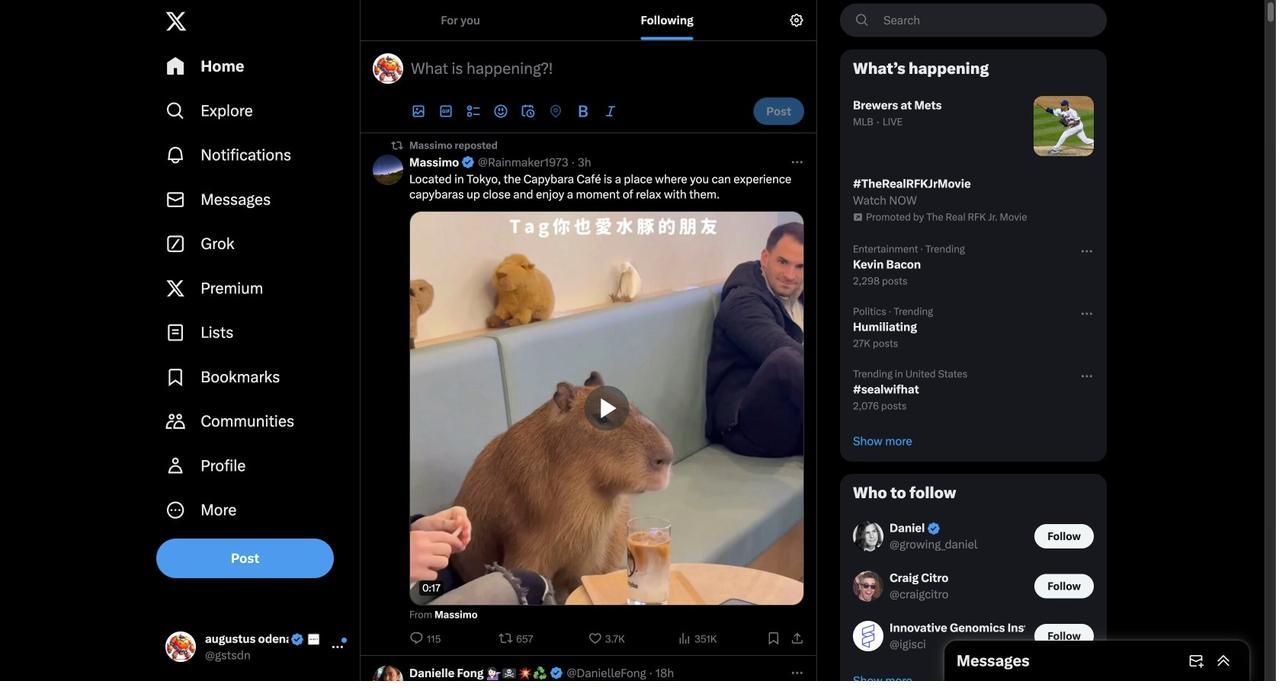 Task type: vqa. For each thing, say whether or not it's contained in the screenshot.
heading
no



Task type: describe. For each thing, give the bounding box(es) containing it.
home timeline element
[[361, 0, 816, 681]]

💁🏻‍♀️ image
[[487, 667, 501, 681]]

♻️ image
[[533, 667, 547, 681]]

🏴‍☠️ image
[[502, 667, 516, 681]]

verified account image inside "who to follow" section
[[926, 522, 941, 536]]



Task type: locate. For each thing, give the bounding box(es) containing it.
primary navigation
[[156, 44, 354, 533]]

Post text text field
[[411, 58, 803, 79]]

tab list up post text text box
[[361, 0, 774, 40]]

💥 image
[[518, 667, 532, 681]]

1 vertical spatial tab list
[[403, 96, 744, 127]]

play this video image
[[584, 386, 630, 431]]

verified account image
[[461, 155, 475, 170], [926, 522, 941, 536], [290, 633, 304, 647], [549, 666, 564, 681]]

tab list down post text text box
[[403, 96, 744, 127]]

undefined unread items image
[[341, 637, 348, 644]]

115 replies, 657 reposts, 3743 likes, 690 bookmarks, 351534 views group
[[409, 631, 804, 646]]

Search query text field
[[874, 4, 1106, 36]]

0 vertical spatial tab list
[[361, 0, 774, 40]]

who to follow section
[[841, 475, 1106, 681]]

Search search field
[[840, 3, 1107, 37]]

tab list
[[361, 0, 774, 40], [403, 96, 744, 127]]



